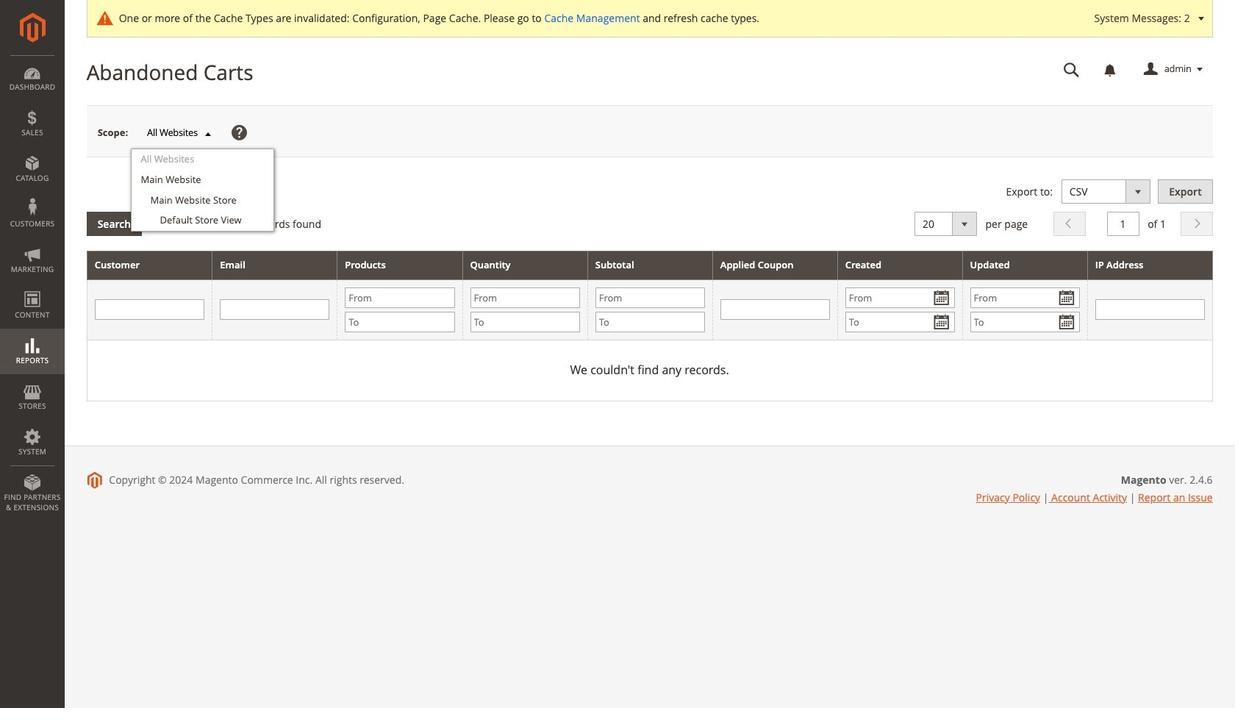 Task type: vqa. For each thing, say whether or not it's contained in the screenshot.
the right From text field
no



Task type: locate. For each thing, give the bounding box(es) containing it.
5 to text field from the left
[[970, 312, 1080, 332]]

From text field
[[345, 287, 455, 308], [470, 287, 580, 308], [595, 287, 705, 308], [845, 287, 955, 308], [970, 287, 1080, 308]]

magento admin panel image
[[19, 13, 45, 43]]

2 to text field from the left
[[470, 312, 580, 332]]

None text field
[[1054, 57, 1090, 82], [95, 300, 205, 320], [220, 300, 330, 320], [1096, 300, 1205, 320], [1054, 57, 1090, 82], [95, 300, 205, 320], [220, 300, 330, 320], [1096, 300, 1205, 320]]

4 to text field from the left
[[845, 312, 955, 332]]

None text field
[[1107, 212, 1139, 236], [721, 300, 830, 320], [1107, 212, 1139, 236], [721, 300, 830, 320]]

4 from text field from the left
[[845, 287, 955, 308]]

menu bar
[[0, 55, 65, 520]]

1 to text field from the left
[[345, 312, 455, 332]]

3 to text field from the left
[[595, 312, 705, 332]]

to text field for fifth 'from' text box from right
[[345, 312, 455, 332]]

to text field for third 'from' text box from the right
[[595, 312, 705, 332]]

To text field
[[345, 312, 455, 332], [470, 312, 580, 332], [595, 312, 705, 332], [845, 312, 955, 332], [970, 312, 1080, 332]]

to text field for fourth 'from' text box from the left
[[845, 312, 955, 332]]

2 from text field from the left
[[470, 287, 580, 308]]



Task type: describe. For each thing, give the bounding box(es) containing it.
1 from text field from the left
[[345, 287, 455, 308]]

5 from text field from the left
[[970, 287, 1080, 308]]

to text field for 4th 'from' text box from right
[[470, 312, 580, 332]]

to text field for 1st 'from' text box from the right
[[970, 312, 1080, 332]]

3 from text field from the left
[[595, 287, 705, 308]]



